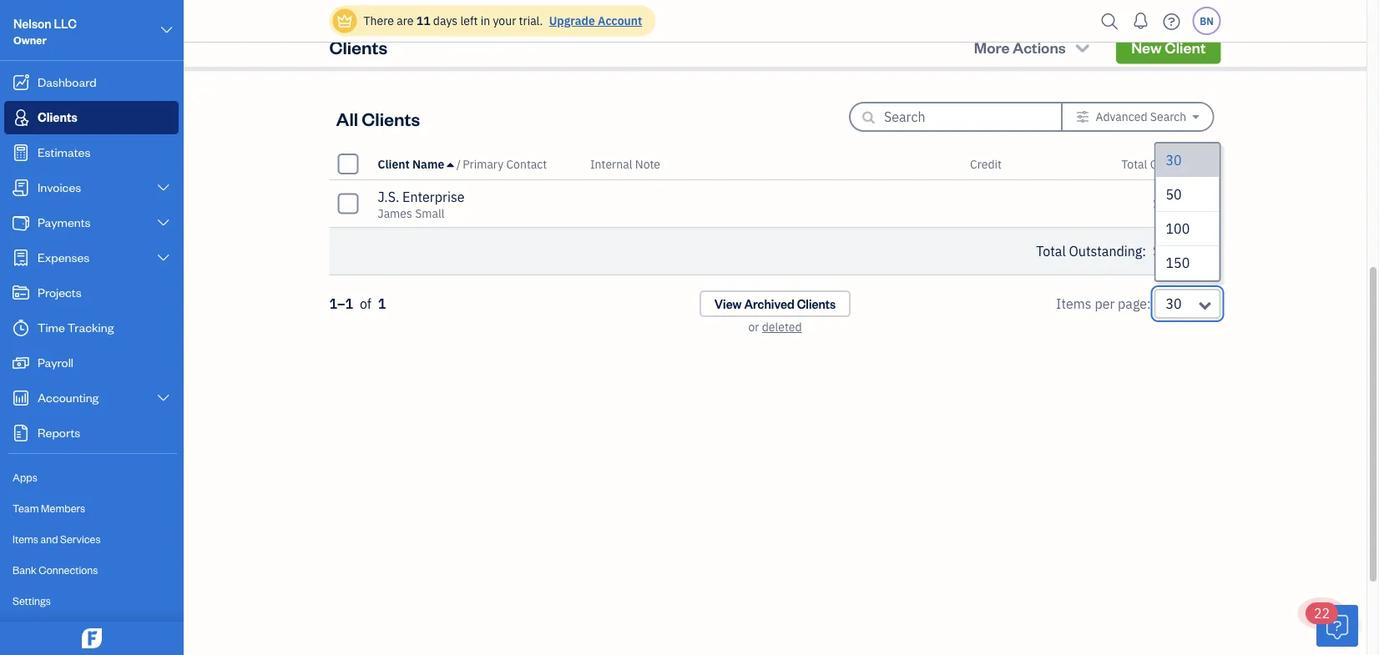 Task type: locate. For each thing, give the bounding box(es) containing it.
total outstanding : $0.00 usd
[[1036, 243, 1214, 260]]

envelope image
[[568, 0, 582, 8]]

chevron large down image for payments
[[156, 216, 171, 230]]

202-242-4591
[[584, 10, 664, 25]]

client up j.s.
[[378, 156, 410, 172]]

1 vertical spatial client
[[378, 156, 410, 172]]

report image
[[11, 425, 31, 442]]

clients right all
[[362, 106, 420, 130]]

search image
[[1096, 9, 1123, 34]]

j.s. enterprise james small
[[378, 188, 465, 221]]

total outstanding link
[[1121, 156, 1214, 172]]

1 vertical spatial outstanding
[[1069, 243, 1142, 260]]

time tracking link
[[4, 311, 179, 345]]

0 horizontal spatial items
[[13, 532, 38, 546]]

chevron large down image for invoices
[[156, 181, 171, 195]]

2 chevron large down image from the top
[[156, 251, 171, 265]]

1 horizontal spatial outstanding
[[1150, 156, 1214, 172]]

view
[[714, 296, 742, 312]]

dashboard
[[38, 74, 97, 90]]

bank connections
[[13, 563, 98, 577]]

0 horizontal spatial total
[[1036, 243, 1066, 260]]

phone image
[[568, 8, 582, 28]]

all clients
[[336, 106, 420, 130]]

0 vertical spatial 30
[[1166, 152, 1182, 169]]

trial.
[[519, 13, 543, 28]]

1 vertical spatial chevron large down image
[[156, 216, 171, 230]]

notifications image
[[1127, 4, 1154, 38]]

search
[[1150, 109, 1186, 124]]

projects link
[[4, 276, 179, 310]]

0 horizontal spatial outstanding
[[1069, 243, 1142, 260]]

chevron large down image down estimates link
[[156, 181, 171, 195]]

team members
[[13, 501, 85, 515]]

estimate image
[[11, 144, 31, 161]]

total down advanced search dropdown button
[[1121, 156, 1147, 172]]

apps link
[[4, 463, 179, 493]]

$0.00
[[1153, 195, 1188, 212], [1153, 243, 1188, 260]]

usd right the 150 at the top right of page
[[1192, 244, 1214, 260]]

dashboard image
[[11, 74, 31, 91]]

1 vertical spatial chevron large down image
[[156, 251, 171, 265]]

202-242-4591 link
[[551, 0, 760, 62]]

more
[[974, 37, 1010, 57]]

0 vertical spatial usd
[[1192, 197, 1214, 212]]

payment image
[[11, 215, 31, 231]]

0 horizontal spatial client
[[378, 156, 410, 172]]

nelson
[[13, 15, 51, 31]]

items left per
[[1056, 295, 1092, 313]]

chevron large down image for accounting
[[156, 392, 171, 405]]

main element
[[0, 0, 238, 655]]

connections
[[39, 563, 98, 577]]

per
[[1095, 295, 1115, 313]]

0 vertical spatial $0.00
[[1153, 195, 1188, 212]]

chevron large down image inside accounting link
[[156, 392, 171, 405]]

clients link
[[4, 101, 179, 134]]

j.s.
[[378, 188, 399, 206]]

chevron large down image
[[156, 181, 171, 195], [156, 251, 171, 265]]

there
[[364, 13, 394, 28]]

services
[[60, 532, 101, 546]]

Items per page: field
[[1154, 289, 1221, 319]]

1 vertical spatial items
[[13, 532, 38, 546]]

0 vertical spatial client
[[1165, 37, 1206, 57]]

clients down crown icon
[[329, 35, 388, 59]]

small
[[415, 206, 445, 221]]

1 30 from the top
[[1166, 152, 1182, 169]]

total
[[1121, 156, 1147, 172], [1036, 243, 1066, 260]]

primary
[[463, 156, 503, 172]]

name
[[412, 156, 444, 172]]

/
[[456, 156, 461, 172]]

242-
[[610, 10, 636, 25]]

chevrondown image
[[1073, 38, 1092, 56]]

0 vertical spatial chevron large down image
[[156, 181, 171, 195]]

0 vertical spatial total
[[1121, 156, 1147, 172]]

30
[[1166, 152, 1182, 169], [1166, 295, 1182, 313]]

items for items per page:
[[1056, 295, 1092, 313]]

1 $0.00 from the top
[[1153, 195, 1188, 212]]

1 vertical spatial 30
[[1166, 295, 1182, 313]]

chevron large down image up projects link
[[156, 251, 171, 265]]

$0.00 up 100
[[1153, 195, 1188, 212]]

accounting link
[[4, 381, 179, 415]]

or
[[748, 319, 759, 335]]

1 vertical spatial $0.00
[[1153, 243, 1188, 260]]

1–1 of 1
[[329, 295, 386, 313]]

advanced
[[1096, 109, 1147, 124]]

usd right 50 on the right top of page
[[1192, 197, 1214, 212]]

1 chevron large down image from the top
[[156, 181, 171, 195]]

total up items per page:
[[1036, 243, 1066, 260]]

client down go to help image
[[1165, 37, 1206, 57]]

1 horizontal spatial client
[[1165, 37, 1206, 57]]

$0.00 down 100
[[1153, 243, 1188, 260]]

1 vertical spatial total
[[1036, 243, 1066, 260]]

accounting
[[38, 389, 99, 405]]

2 30 from the top
[[1166, 295, 1182, 313]]

go to help image
[[1158, 9, 1185, 34]]

chevron large down image
[[159, 20, 174, 40], [156, 216, 171, 230], [156, 392, 171, 405]]

1 vertical spatial usd
[[1192, 244, 1214, 260]]

expense image
[[11, 250, 31, 266]]

1 horizontal spatial total
[[1121, 156, 1147, 172]]

projects
[[38, 284, 82, 300]]

payroll
[[38, 354, 73, 370]]

items inside main element
[[13, 532, 38, 546]]

clients up estimates
[[38, 109, 78, 125]]

1 horizontal spatial items
[[1056, 295, 1092, 313]]

outstanding
[[1150, 156, 1214, 172], [1069, 243, 1142, 260]]

clients
[[329, 35, 388, 59], [362, 106, 420, 130], [38, 109, 78, 125], [797, 296, 836, 312]]

primary contact
[[463, 156, 547, 172]]

your
[[493, 13, 516, 28]]

30 up 50 on the right top of page
[[1166, 152, 1182, 169]]

list box
[[1156, 144, 1219, 280]]

outstanding up 50 on the right top of page
[[1150, 156, 1214, 172]]

2 usd from the top
[[1192, 244, 1214, 260]]

clients up deleted link
[[797, 296, 836, 312]]

0 vertical spatial chevron large down image
[[159, 20, 174, 40]]

usd inside "$0.00 usd"
[[1192, 197, 1214, 212]]

in
[[481, 13, 490, 28]]

items left and
[[13, 532, 38, 546]]

crown image
[[336, 12, 354, 30]]

2 $0.00 from the top
[[1153, 243, 1188, 260]]

archived
[[744, 296, 795, 312]]

4591
[[636, 10, 664, 25]]

new client link
[[1116, 30, 1221, 64]]

2 vertical spatial chevron large down image
[[156, 392, 171, 405]]

usd
[[1192, 197, 1214, 212], [1192, 244, 1214, 260]]

0 vertical spatial outstanding
[[1150, 156, 1214, 172]]

outstanding up per
[[1069, 243, 1142, 260]]

0 vertical spatial items
[[1056, 295, 1092, 313]]

chevron large down image inside expenses link
[[156, 251, 171, 265]]

resource center badge image
[[1316, 605, 1358, 647]]

1 usd from the top
[[1192, 197, 1214, 212]]

account
[[598, 13, 642, 28]]

deleted link
[[762, 319, 802, 335]]

reports
[[38, 424, 80, 440]]

advanced search
[[1096, 109, 1186, 124]]

actions
[[1013, 37, 1066, 57]]

total outstanding
[[1121, 156, 1214, 172]]

30 right page:
[[1166, 295, 1182, 313]]

credit link
[[970, 156, 1002, 172]]



Task type: describe. For each thing, give the bounding box(es) containing it.
50
[[1166, 186, 1182, 203]]

list box containing 30
[[1156, 144, 1219, 280]]

100
[[1166, 220, 1190, 237]]

estimates
[[38, 144, 90, 160]]

left
[[460, 13, 478, 28]]

new client
[[1131, 37, 1206, 57]]

owner
[[13, 33, 47, 47]]

client name link
[[378, 156, 456, 172]]

team
[[13, 501, 39, 515]]

nelson llc owner
[[13, 15, 77, 47]]

are
[[397, 13, 414, 28]]

note
[[635, 156, 660, 172]]

30 inside items per page: field
[[1166, 295, 1182, 313]]

invoice image
[[11, 179, 31, 196]]

advanced search button
[[1063, 104, 1213, 130]]

more actions
[[974, 37, 1066, 57]]

primary contact link
[[463, 156, 547, 172]]

and
[[40, 532, 58, 546]]

total for total outstanding
[[1121, 156, 1147, 172]]

Search text field
[[884, 104, 1034, 130]]

credit
[[970, 156, 1002, 172]]

timer image
[[11, 320, 31, 336]]

outstanding for total outstanding : $0.00 usd
[[1069, 243, 1142, 260]]

project image
[[11, 285, 31, 301]]

bn
[[1200, 14, 1214, 28]]

items per page:
[[1056, 295, 1151, 313]]

internal
[[590, 156, 632, 172]]

items for items and services
[[13, 532, 38, 546]]

upgrade account link
[[546, 13, 642, 28]]

internal note
[[590, 156, 660, 172]]

:
[[1142, 243, 1146, 260]]

1
[[378, 295, 386, 313]]

expenses
[[38, 249, 90, 265]]

james
[[378, 206, 412, 221]]

bank connections link
[[4, 556, 179, 585]]

items and services link
[[4, 525, 179, 554]]

invoices link
[[4, 171, 179, 205]]

settings image
[[1076, 110, 1090, 124]]

payments
[[38, 214, 91, 230]]

money image
[[11, 355, 31, 371]]

llc
[[54, 15, 77, 31]]

view archived clients link
[[699, 291, 851, 317]]

payments link
[[4, 206, 179, 240]]

settings link
[[4, 587, 179, 616]]

apps
[[13, 470, 37, 484]]

11
[[416, 13, 430, 28]]

team members link
[[4, 494, 179, 523]]

payroll link
[[4, 346, 179, 380]]

contact
[[506, 156, 547, 172]]

outstanding for total outstanding
[[1150, 156, 1214, 172]]

time
[[38, 319, 65, 335]]

202-
[[584, 10, 610, 25]]

items and services
[[13, 532, 101, 546]]

client image
[[11, 109, 31, 126]]

tracking
[[67, 319, 114, 335]]

upgrade
[[549, 13, 595, 28]]

1–1
[[329, 295, 353, 313]]

22 button
[[1306, 603, 1358, 647]]

deleted
[[762, 319, 802, 335]]

clients inside view archived clients or deleted
[[797, 296, 836, 312]]

invoices
[[38, 179, 81, 195]]

all
[[336, 106, 358, 130]]

freshbooks image
[[78, 629, 105, 649]]

new
[[1131, 37, 1162, 57]]

clients inside main element
[[38, 109, 78, 125]]

caretup image
[[447, 157, 454, 171]]

expenses link
[[4, 241, 179, 275]]

estimates link
[[4, 136, 179, 169]]

$0.00 usd
[[1153, 195, 1214, 212]]

chevron large down image for expenses
[[156, 251, 171, 265]]

bank
[[13, 563, 37, 577]]

page:
[[1118, 295, 1151, 313]]

caretdown image
[[1192, 110, 1199, 124]]

of
[[360, 295, 371, 313]]

150
[[1166, 254, 1190, 272]]

chart image
[[11, 390, 31, 407]]

settings
[[13, 594, 51, 608]]

more actions button
[[959, 30, 1106, 64]]

members
[[41, 501, 85, 515]]

22
[[1314, 605, 1330, 622]]

days
[[433, 13, 458, 28]]

usd inside total outstanding : $0.00 usd
[[1192, 244, 1214, 260]]

enterprise
[[402, 188, 465, 206]]

dashboard link
[[4, 66, 179, 99]]

total for total outstanding : $0.00 usd
[[1036, 243, 1066, 260]]

time tracking
[[38, 319, 114, 335]]



Task type: vqa. For each thing, say whether or not it's contained in the screenshot.
Owner
yes



